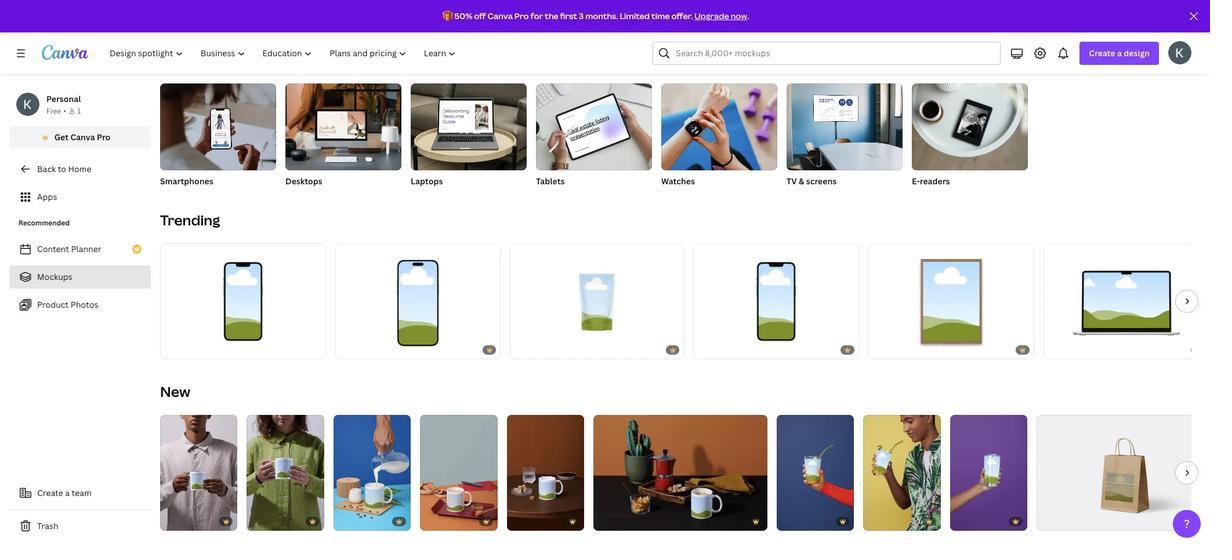 Task type: vqa. For each thing, say whether or not it's contained in the screenshot.
Tablets group
yes



Task type: locate. For each thing, give the bounding box(es) containing it.
home left living
[[412, 52, 435, 63]]

limited
[[620, 10, 650, 21]]

the
[[545, 10, 558, 21]]

& right tv
[[799, 176, 804, 187]]

group
[[160, 84, 276, 171], [285, 84, 401, 171], [411, 84, 527, 171], [536, 84, 652, 171], [661, 84, 777, 171], [787, 84, 903, 171], [912, 84, 1028, 171], [160, 244, 326, 360], [335, 244, 501, 360], [510, 244, 684, 360], [693, 244, 859, 360], [868, 244, 1034, 360], [1043, 244, 1209, 360], [160, 415, 237, 531], [247, 415, 324, 531], [333, 415, 411, 531], [420, 415, 497, 531], [507, 415, 584, 531], [593, 415, 767, 531], [777, 415, 854, 531], [863, 415, 941, 531], [950, 415, 1027, 531], [1037, 415, 1210, 531]]

project
[[731, 6, 760, 17]]

create left 3
[[548, 6, 574, 17]]

1 vertical spatial &
[[799, 176, 804, 187]]

upgrade now button
[[694, 10, 747, 21]]

a
[[1117, 48, 1122, 59], [65, 488, 70, 499]]

0 vertical spatial home
[[412, 52, 435, 63]]

product photos
[[37, 299, 98, 310]]

a for team
[[65, 488, 70, 499]]

team
[[72, 488, 92, 499]]

list containing content planner
[[9, 238, 151, 317]]

for
[[698, 6, 709, 17], [530, 10, 543, 21]]

laptops
[[411, 176, 443, 187]]

now
[[731, 10, 747, 21]]

list
[[9, 238, 151, 317]]

home & living button
[[407, 46, 471, 68]]

pro left the
[[514, 10, 529, 21]]

create inspirational product mockups for your project in seconds
[[548, 6, 803, 17]]

back
[[37, 164, 56, 175]]

watches group
[[661, 84, 777, 188]]

canva right get
[[70, 132, 95, 143]]

0 vertical spatial &
[[437, 52, 443, 63]]

0 vertical spatial create
[[548, 6, 574, 17]]

a left team on the bottom of the page
[[65, 488, 70, 499]]

0 horizontal spatial create
[[37, 488, 63, 499]]

create inside dropdown button
[[1089, 48, 1115, 59]]

home right to
[[68, 164, 91, 175]]

1 vertical spatial canva
[[70, 132, 95, 143]]

0 horizontal spatial &
[[437, 52, 443, 63]]

get canva pro
[[54, 132, 110, 143]]

canva
[[488, 10, 513, 21], [70, 132, 95, 143]]

pro up back to home link
[[97, 132, 110, 143]]

& for home
[[437, 52, 443, 63]]

create for create a team
[[37, 488, 63, 499]]

& inside the home & living button
[[437, 52, 443, 63]]

2 horizontal spatial create
[[1089, 48, 1115, 59]]

for left your at the right top
[[698, 6, 709, 17]]

50%
[[454, 10, 472, 21]]

product photos link
[[9, 294, 151, 317]]

1 horizontal spatial home
[[412, 52, 435, 63]]

1
[[77, 106, 81, 116]]

create left team on the bottom of the page
[[37, 488, 63, 499]]

create
[[548, 6, 574, 17], [1089, 48, 1115, 59], [37, 488, 63, 499]]

create inside button
[[37, 488, 63, 499]]

2 vertical spatial create
[[37, 488, 63, 499]]

0 vertical spatial pro
[[514, 10, 529, 21]]

home inside button
[[412, 52, 435, 63]]

readers
[[920, 176, 950, 187]]

in
[[762, 6, 769, 17]]

screens
[[806, 176, 837, 187]]

0 horizontal spatial a
[[65, 488, 70, 499]]

1 horizontal spatial create
[[548, 6, 574, 17]]

tablets group
[[536, 84, 652, 188]]

tv & screens
[[787, 176, 837, 187]]

first
[[560, 10, 577, 21]]

trending
[[160, 211, 220, 230]]

canva right off
[[488, 10, 513, 21]]

& inside tv & screens group
[[799, 176, 804, 187]]

e-
[[912, 176, 920, 187]]

.
[[747, 10, 749, 21]]

content planner
[[37, 244, 101, 255]]

0 horizontal spatial canva
[[70, 132, 95, 143]]

desktops
[[285, 176, 322, 187]]

3
[[579, 10, 584, 21]]

a inside dropdown button
[[1117, 48, 1122, 59]]

create a team button
[[9, 482, 151, 505]]

trash
[[37, 521, 58, 532]]

home & living
[[412, 52, 466, 63]]

inspirational
[[576, 6, 625, 17]]

packaging
[[285, 52, 325, 63]]

0 vertical spatial canva
[[488, 10, 513, 21]]

1 vertical spatial create
[[1089, 48, 1115, 59]]

a left design
[[1117, 48, 1122, 59]]

1 vertical spatial pro
[[97, 132, 110, 143]]

back to home link
[[9, 158, 151, 181]]

create a design
[[1089, 48, 1150, 59]]

& left living
[[437, 52, 443, 63]]

your
[[711, 6, 729, 17]]

pro
[[514, 10, 529, 21], [97, 132, 110, 143]]

create left design
[[1089, 48, 1115, 59]]

content
[[37, 244, 69, 255]]

a inside button
[[65, 488, 70, 499]]

& for tv
[[799, 176, 804, 187]]

e-readers
[[912, 176, 950, 187]]

time
[[651, 10, 670, 21]]

1 horizontal spatial pro
[[514, 10, 529, 21]]

for left the
[[530, 10, 543, 21]]

free
[[46, 106, 61, 116]]

photos
[[71, 299, 98, 310]]

&
[[437, 52, 443, 63], [799, 176, 804, 187]]

home
[[412, 52, 435, 63], [68, 164, 91, 175]]

1 horizontal spatial a
[[1117, 48, 1122, 59]]

mockups
[[661, 6, 696, 17]]

1 vertical spatial a
[[65, 488, 70, 499]]

1 vertical spatial home
[[68, 164, 91, 175]]

apparel button
[[348, 46, 389, 68]]

watches
[[661, 176, 695, 187]]

0 horizontal spatial pro
[[97, 132, 110, 143]]

print button
[[233, 46, 262, 68]]

1 horizontal spatial &
[[799, 176, 804, 187]]

1 horizontal spatial for
[[698, 6, 709, 17]]

months.
[[585, 10, 618, 21]]

0 vertical spatial a
[[1117, 48, 1122, 59]]

trash link
[[9, 515, 151, 538]]



Task type: describe. For each thing, give the bounding box(es) containing it.
smartphones group
[[160, 84, 276, 188]]

print
[[238, 52, 257, 63]]

mockups link
[[9, 266, 151, 289]]

top level navigation element
[[102, 42, 466, 65]]

pro inside get canva pro button
[[97, 132, 110, 143]]

0 horizontal spatial home
[[68, 164, 91, 175]]

apps link
[[9, 186, 151, 209]]

create for create a design
[[1089, 48, 1115, 59]]

Label search field
[[676, 42, 993, 64]]

canva inside get canva pro button
[[70, 132, 95, 143]]

product
[[627, 6, 659, 17]]

1 horizontal spatial canva
[[488, 10, 513, 21]]

smartphones
[[160, 176, 213, 187]]

personal
[[46, 93, 81, 104]]

e-readers group
[[912, 84, 1028, 188]]

•
[[63, 106, 66, 116]]

🎁 50% off canva pro for the first 3 months. limited time offer. upgrade now .
[[442, 10, 749, 21]]

tv & screens group
[[787, 84, 903, 188]]

create a team
[[37, 488, 92, 499]]

product
[[37, 299, 69, 310]]

tv
[[787, 176, 797, 187]]

technology button
[[160, 46, 215, 68]]

apps
[[37, 191, 57, 202]]

0 horizontal spatial for
[[530, 10, 543, 21]]

kendall parks image
[[1168, 41, 1192, 64]]

get canva pro button
[[9, 126, 151, 149]]

mockups
[[37, 271, 72, 283]]

apparel
[[353, 52, 384, 63]]

recommended
[[19, 218, 70, 228]]

upgrade
[[694, 10, 729, 21]]

back to home
[[37, 164, 91, 175]]

living
[[445, 52, 466, 63]]

create a design button
[[1080, 42, 1159, 65]]

packaging button
[[281, 46, 329, 68]]

tablets
[[536, 176, 565, 187]]

🎁
[[442, 10, 453, 21]]

technology
[[165, 52, 210, 63]]

get
[[54, 132, 68, 143]]

seconds
[[771, 6, 803, 17]]

planner
[[71, 244, 101, 255]]

desktops group
[[285, 84, 401, 188]]

free •
[[46, 106, 66, 116]]

to
[[58, 164, 66, 175]]

create for create inspirational product mockups for your project in seconds
[[548, 6, 574, 17]]

laptops group
[[411, 84, 527, 188]]

a for design
[[1117, 48, 1122, 59]]

off
[[474, 10, 486, 21]]

new
[[160, 382, 190, 401]]

design
[[1124, 48, 1150, 59]]

offer.
[[671, 10, 693, 21]]

content planner link
[[9, 238, 151, 261]]



